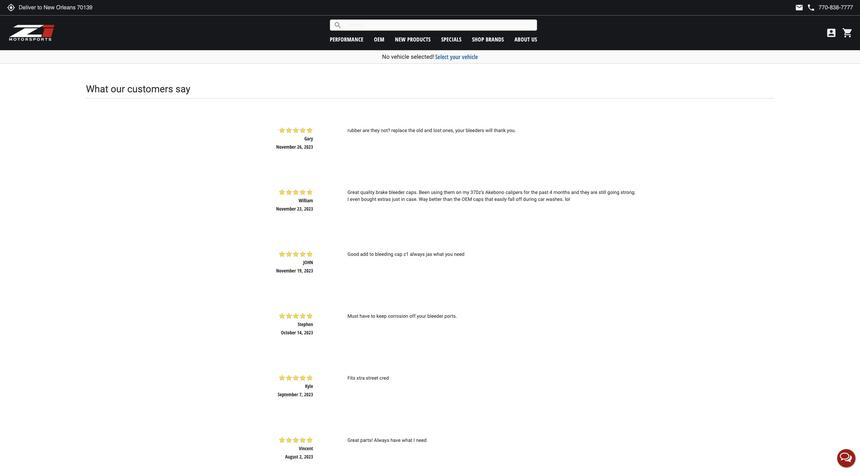 Task type: vqa. For each thing, say whether or not it's contained in the screenshot.


Task type: describe. For each thing, give the bounding box(es) containing it.
past
[[539, 190, 549, 195]]

you
[[445, 252, 453, 257]]

g35
[[355, 20, 362, 27]]

replace
[[392, 128, 407, 133]]

Search search field
[[342, 20, 537, 30]]

shopping_cart link
[[841, 27, 854, 38]]

account_box link
[[825, 27, 839, 38]]

kyle
[[305, 383, 313, 390]]

going
[[608, 190, 620, 195]]

our
[[111, 83, 125, 95]]

search
[[334, 21, 342, 29]]

oem inside great quality brake bleeder caps. been using them on my 370z's akebono calipers for the past 4 months and they are still going strong. i even bought extras just in case.  way better than the oem caps that easily fall off during car washes. lol
[[462, 196, 472, 202]]

i inside great quality brake bleeder caps. been using them on my 370z's akebono calipers for the past 4 months and they are still going strong. i even bought extras just in case.  way better than the oem caps that easily fall off during car washes. lol
[[348, 196, 349, 202]]

brake inside "z1 forged street front brake caliper star star star star star (3) $290"
[[487, 20, 498, 27]]

shop brands link
[[472, 35, 504, 43]]

brake inside z1 350z / g35 de silicone brake booster hose kit star star star star star (15) $37.99
[[385, 20, 395, 27]]

1 vertical spatial the
[[531, 190, 538, 195]]

oem link
[[374, 35, 385, 43]]

great parts! always have what i need
[[348, 437, 427, 443]]

shop brands
[[472, 35, 504, 43]]

select your vehicle link
[[436, 53, 478, 61]]

akebono
[[486, 190, 505, 195]]

bought
[[362, 196, 377, 202]]

case.
[[406, 196, 418, 202]]

de
[[363, 20, 368, 27]]

jas
[[426, 252, 433, 257]]

new products link
[[395, 35, 431, 43]]

1 vertical spatial i
[[414, 437, 415, 443]]

ports.
[[445, 314, 457, 319]]

great for star star star star star william november 23, 2023
[[348, 190, 359, 195]]

using
[[431, 190, 443, 195]]

in
[[401, 196, 405, 202]]

1 vertical spatial what
[[402, 437, 413, 443]]

1 vertical spatial off
[[410, 314, 416, 319]]

z1 350z / g35 de silicone brake booster hose kit star star star star star (15) $37.99
[[336, 20, 395, 49]]

on
[[456, 190, 462, 195]]

good
[[348, 252, 359, 257]]

they inside great quality brake bleeder caps. been using them on my 370z's akebono calipers for the past 4 months and they are still going strong. i even bought extras just in case.  way better than the oem caps that easily fall off during car washes. lol
[[581, 190, 590, 195]]

been
[[419, 190, 430, 195]]

0 horizontal spatial oem
[[374, 35, 385, 43]]

great quality brake bleeder caps. been using them on my 370z's akebono calipers for the past 4 months and they are still going strong. i even bought extras just in case.  way better than the oem caps that easily fall off during car washes. lol
[[348, 190, 636, 202]]

good add to bleeding cap z1 always jas what you need
[[348, 252, 465, 257]]

booster
[[350, 26, 365, 32]]

street
[[463, 20, 474, 27]]

cred
[[380, 375, 389, 381]]

strong.
[[621, 190, 636, 195]]

hose
[[366, 26, 375, 32]]

14,
[[297, 329, 303, 336]]

what our customers say
[[86, 83, 190, 95]]

about us
[[515, 35, 538, 43]]

2,
[[300, 453, 303, 460]]

stephen
[[298, 321, 313, 328]]

1 horizontal spatial the
[[454, 196, 461, 202]]

still
[[599, 190, 607, 195]]

and inside great quality brake bleeder caps. been using them on my 370z's akebono calipers for the past 4 months and they are still going strong. i even bought extras just in case.  way better than the oem caps that easily fall off during car washes. lol
[[572, 190, 580, 195]]

350z
[[342, 20, 350, 27]]

washes.
[[546, 196, 564, 202]]

star star star star star william november 23, 2023
[[276, 189, 313, 212]]

that
[[485, 196, 494, 202]]

2023 for star star star star star gary november 26, 2023
[[304, 143, 313, 150]]

way
[[419, 196, 428, 202]]

mail
[[796, 3, 804, 12]]

1 horizontal spatial bleeder
[[428, 314, 444, 319]]

2023 for star star star star star stephen october 14, 2023
[[304, 329, 313, 336]]

caps.
[[406, 190, 418, 195]]

street
[[366, 375, 379, 381]]

0 horizontal spatial they
[[371, 128, 380, 133]]

370z's
[[471, 190, 484, 195]]

2023 for star star star star star john november 19, 2023
[[304, 267, 313, 274]]

rubber are they not? replace the old and lost ones, your bleeders will thank you.
[[348, 128, 516, 133]]

always
[[410, 252, 425, 257]]

my_location
[[7, 3, 15, 12]]

2023 for star star star star star kyle september 7, 2023
[[304, 391, 313, 398]]

performance
[[330, 35, 364, 43]]

specials link
[[442, 35, 462, 43]]

august
[[285, 453, 298, 460]]

september
[[278, 391, 298, 398]]

quality
[[361, 190, 375, 195]]

products
[[408, 35, 431, 43]]



Task type: locate. For each thing, give the bounding box(es) containing it.
november left 19,
[[276, 267, 296, 274]]

0 vertical spatial and
[[424, 128, 433, 133]]

2 vertical spatial your
[[417, 314, 426, 319]]

bleeder inside great quality brake bleeder caps. been using them on my 370z's akebono calipers for the past 4 months and they are still going strong. i even bought extras just in case.  way better than the oem caps that easily fall off during car washes. lol
[[389, 190, 405, 195]]

john
[[303, 259, 313, 266]]

kit
[[376, 26, 381, 32]]

about
[[515, 35, 530, 43]]

1 horizontal spatial have
[[391, 437, 401, 443]]

1 vertical spatial and
[[572, 190, 580, 195]]

1 vertical spatial have
[[391, 437, 401, 443]]

must
[[348, 314, 359, 319]]

brake right kit
[[385, 20, 395, 27]]

what right always at left bottom
[[402, 437, 413, 443]]

mail link
[[796, 3, 804, 12]]

parts!
[[361, 437, 373, 443]]

2023 right 7,
[[304, 391, 313, 398]]

0 vertical spatial have
[[360, 314, 370, 319]]

0 horizontal spatial have
[[360, 314, 370, 319]]

i left even
[[348, 196, 349, 202]]

what
[[434, 252, 444, 257], [402, 437, 413, 443]]

have
[[360, 314, 370, 319], [391, 437, 401, 443]]

0 horizontal spatial need
[[416, 437, 427, 443]]

1 horizontal spatial z1
[[443, 20, 448, 27]]

november inside star star star star star gary november 26, 2023
[[276, 143, 296, 150]]

brake up the (3)
[[487, 20, 498, 27]]

1 horizontal spatial are
[[591, 190, 598, 195]]

william
[[299, 197, 313, 204]]

during
[[524, 196, 537, 202]]

1 2023 from the top
[[304, 143, 313, 150]]

lol
[[565, 196, 570, 202]]

0 vertical spatial great
[[348, 190, 359, 195]]

1 vertical spatial great
[[348, 437, 359, 443]]

2 great from the top
[[348, 437, 359, 443]]

phone link
[[808, 3, 854, 12]]

november left 26,
[[276, 143, 296, 150]]

rubber
[[348, 128, 362, 133]]

2023 inside star star star star star gary november 26, 2023
[[304, 143, 313, 150]]

1 horizontal spatial and
[[572, 190, 580, 195]]

silicone
[[369, 20, 383, 27]]

1 horizontal spatial off
[[516, 196, 522, 202]]

new products
[[395, 35, 431, 43]]

for
[[524, 190, 530, 195]]

to for star star star star star stephen october 14, 2023
[[371, 314, 376, 319]]

great left parts!
[[348, 437, 359, 443]]

vehicle inside no vehicle selected! select your vehicle
[[391, 53, 410, 60]]

us
[[532, 35, 538, 43]]

1 vertical spatial oem
[[462, 196, 472, 202]]

than
[[443, 196, 453, 202]]

0 horizontal spatial brake
[[385, 20, 395, 27]]

bleeders
[[466, 128, 485, 133]]

4
[[550, 190, 553, 195]]

they left not?
[[371, 128, 380, 133]]

1 brake from the left
[[385, 20, 395, 27]]

off right fall
[[516, 196, 522, 202]]

1 z1 from the left
[[336, 20, 340, 27]]

2023 down gary
[[304, 143, 313, 150]]

2 z1 from the left
[[443, 20, 448, 27]]

are
[[363, 128, 370, 133], [591, 190, 598, 195]]

what
[[86, 83, 108, 95]]

1 horizontal spatial i
[[414, 437, 415, 443]]

oem down kit
[[374, 35, 385, 43]]

1 horizontal spatial need
[[454, 252, 465, 257]]

2 brake from the left
[[487, 20, 498, 27]]

z1 inside z1 350z / g35 de silicone brake booster hose kit star star star star star (15) $37.99
[[336, 20, 340, 27]]

1 vertical spatial they
[[581, 190, 590, 195]]

have right must
[[360, 314, 370, 319]]

november for star star star star star william november 23, 2023
[[276, 205, 296, 212]]

bleeder up just
[[389, 190, 405, 195]]

0 vertical spatial what
[[434, 252, 444, 257]]

0 vertical spatial oem
[[374, 35, 385, 43]]

0 horizontal spatial off
[[410, 314, 416, 319]]

your right ones,
[[456, 128, 465, 133]]

front
[[475, 20, 486, 27]]

star star star star star kyle september 7, 2023
[[278, 375, 313, 398]]

4 2023 from the top
[[304, 329, 313, 336]]

to for star star star star star john november 19, 2023
[[370, 252, 374, 257]]

my
[[463, 190, 470, 195]]

add
[[360, 252, 369, 257]]

no
[[382, 53, 390, 60]]

z1 motorsports logo image
[[9, 24, 55, 42]]

must have to keep corrosion off your bleeder ports.
[[348, 314, 457, 319]]

off
[[516, 196, 522, 202], [410, 314, 416, 319]]

the left old on the top left of the page
[[409, 128, 415, 133]]

great for star star star star star vincent august 2, 2023
[[348, 437, 359, 443]]

(3)
[[493, 29, 498, 34]]

2023 inside star star star star star vincent august 2, 2023
[[304, 453, 313, 460]]

about us link
[[515, 35, 538, 43]]

0 horizontal spatial bleeder
[[389, 190, 405, 195]]

gary
[[305, 135, 313, 142]]

1 vertical spatial need
[[416, 437, 427, 443]]

0 horizontal spatial are
[[363, 128, 370, 133]]

to right add
[[370, 252, 374, 257]]

1 great from the top
[[348, 190, 359, 195]]

xtra
[[357, 375, 365, 381]]

better
[[429, 196, 442, 202]]

2 2023 from the top
[[304, 205, 313, 212]]

have right always at left bottom
[[391, 437, 401, 443]]

2023 inside star star star star star stephen october 14, 2023
[[304, 329, 313, 336]]

0 vertical spatial the
[[409, 128, 415, 133]]

you.
[[507, 128, 516, 133]]

1 vertical spatial your
[[456, 128, 465, 133]]

lost
[[434, 128, 442, 133]]

they left "still"
[[581, 190, 590, 195]]

november for star star star star star john november 19, 2023
[[276, 267, 296, 274]]

thank
[[494, 128, 506, 133]]

vincent
[[299, 445, 313, 452]]

2023 inside star star star star star john november 19, 2023
[[304, 267, 313, 274]]

account_box
[[826, 27, 838, 38]]

1 november from the top
[[276, 143, 296, 150]]

always
[[374, 437, 390, 443]]

1 horizontal spatial they
[[581, 190, 590, 195]]

0 vertical spatial need
[[454, 252, 465, 257]]

star star star star star stephen october 14, 2023
[[279, 313, 313, 336]]

0 vertical spatial to
[[370, 252, 374, 257]]

1 horizontal spatial oem
[[462, 196, 472, 202]]

0 horizontal spatial what
[[402, 437, 413, 443]]

will
[[486, 128, 493, 133]]

your right the corrosion
[[417, 314, 426, 319]]

z1 forged street front brake caliper star star star star star (3) $290
[[443, 20, 512, 43]]

and right months
[[572, 190, 580, 195]]

2023 right the 2,
[[304, 453, 313, 460]]

bleeding
[[375, 252, 394, 257]]

0 vertical spatial november
[[276, 143, 296, 150]]

0 horizontal spatial and
[[424, 128, 433, 133]]

z1 left 350z
[[336, 20, 340, 27]]

2 horizontal spatial the
[[531, 190, 538, 195]]

to
[[370, 252, 374, 257], [371, 314, 376, 319]]

1 vertical spatial are
[[591, 190, 598, 195]]

2 vertical spatial november
[[276, 267, 296, 274]]

new
[[395, 35, 406, 43]]

the down "on"
[[454, 196, 461, 202]]

19,
[[297, 267, 303, 274]]

0 vertical spatial bleeder
[[389, 190, 405, 195]]

forged
[[449, 20, 462, 27]]

1 horizontal spatial brake
[[487, 20, 498, 27]]

0 horizontal spatial z1
[[336, 20, 340, 27]]

0 vertical spatial they
[[371, 128, 380, 133]]

0 horizontal spatial the
[[409, 128, 415, 133]]

1 vertical spatial bleeder
[[428, 314, 444, 319]]

i right always at left bottom
[[414, 437, 415, 443]]

2 november from the top
[[276, 205, 296, 212]]

bleeder
[[389, 190, 405, 195], [428, 314, 444, 319]]

shop
[[472, 35, 485, 43]]

z1 for star
[[443, 20, 448, 27]]

1 horizontal spatial what
[[434, 252, 444, 257]]

1 vertical spatial november
[[276, 205, 296, 212]]

your
[[450, 53, 461, 61], [456, 128, 465, 133], [417, 314, 426, 319]]

the
[[409, 128, 415, 133], [531, 190, 538, 195], [454, 196, 461, 202]]

caliper
[[499, 20, 512, 27]]

z1 for booster
[[336, 20, 340, 27]]

z1
[[404, 252, 409, 257]]

z1 left forged
[[443, 20, 448, 27]]

just
[[392, 196, 400, 202]]

shopping_cart
[[843, 27, 854, 38]]

2023 right 14,
[[304, 329, 313, 336]]

1 vertical spatial to
[[371, 314, 376, 319]]

say
[[176, 83, 190, 95]]

z1
[[336, 20, 340, 27], [443, 20, 448, 27]]

0 vertical spatial i
[[348, 196, 349, 202]]

november left 23,
[[276, 205, 296, 212]]

0 vertical spatial your
[[450, 53, 461, 61]]

november for star star star star star gary november 26, 2023
[[276, 143, 296, 150]]

2023 for star star star star star william november 23, 2023
[[304, 205, 313, 212]]

are inside great quality brake bleeder caps. been using them on my 370z's akebono calipers for the past 4 months and they are still going strong. i even bought extras just in case.  way better than the oem caps that easily fall off during car washes. lol
[[591, 190, 598, 195]]

3 november from the top
[[276, 267, 296, 274]]

0 vertical spatial off
[[516, 196, 522, 202]]

months
[[554, 190, 570, 195]]

vehicle right no
[[391, 53, 410, 60]]

no vehicle selected! select your vehicle
[[382, 53, 478, 61]]

old
[[417, 128, 423, 133]]

2 vertical spatial the
[[454, 196, 461, 202]]

specials
[[442, 35, 462, 43]]

0 horizontal spatial vehicle
[[391, 53, 410, 60]]

selected!
[[411, 53, 435, 60]]

2023 right 23,
[[304, 205, 313, 212]]

z1 inside "z1 forged street front brake caliper star star star star star (3) $290"
[[443, 20, 448, 27]]

select
[[436, 53, 449, 61]]

customers
[[127, 83, 173, 95]]

6 2023 from the top
[[304, 453, 313, 460]]

bleeder left ports.
[[428, 314, 444, 319]]

what right 'jas'
[[434, 252, 444, 257]]

2023 for star star star star star vincent august 2, 2023
[[304, 453, 313, 460]]

brake
[[376, 190, 388, 195]]

oem down my
[[462, 196, 472, 202]]

fall
[[508, 196, 515, 202]]

26,
[[297, 143, 303, 150]]

november inside star star star star star william november 23, 2023
[[276, 205, 296, 212]]

3 2023 from the top
[[304, 267, 313, 274]]

calipers
[[506, 190, 523, 195]]

great inside great quality brake bleeder caps. been using them on my 370z's akebono calipers for the past 4 months and they are still going strong. i even bought extras just in case.  way better than the oem caps that easily fall off during car washes. lol
[[348, 190, 359, 195]]

2023 down john
[[304, 267, 313, 274]]

them
[[444, 190, 455, 195]]

to left keep
[[371, 314, 376, 319]]

7,
[[300, 391, 303, 398]]

the right "for"
[[531, 190, 538, 195]]

are right rubber
[[363, 128, 370, 133]]

0 vertical spatial are
[[363, 128, 370, 133]]

november
[[276, 143, 296, 150], [276, 205, 296, 212], [276, 267, 296, 274]]

phone
[[808, 3, 816, 12]]

vehicle down $290
[[462, 53, 478, 61]]

great up even
[[348, 190, 359, 195]]

off right the corrosion
[[410, 314, 416, 319]]

your right the select
[[450, 53, 461, 61]]

and right old on the top left of the page
[[424, 128, 433, 133]]

2023 inside star star star star star kyle september 7, 2023
[[304, 391, 313, 398]]

are left "still"
[[591, 190, 598, 195]]

$37.99
[[360, 42, 372, 49]]

5 2023 from the top
[[304, 391, 313, 398]]

0 horizontal spatial i
[[348, 196, 349, 202]]

1 horizontal spatial vehicle
[[462, 53, 478, 61]]

october
[[281, 329, 296, 336]]

23,
[[297, 205, 303, 212]]

november inside star star star star star john november 19, 2023
[[276, 267, 296, 274]]

off inside great quality brake bleeder caps. been using them on my 370z's akebono calipers for the past 4 months and they are still going strong. i even bought extras just in case.  way better than the oem caps that easily fall off during car washes. lol
[[516, 196, 522, 202]]

2023 inside star star star star star william november 23, 2023
[[304, 205, 313, 212]]

mail phone
[[796, 3, 816, 12]]

performance link
[[330, 35, 364, 43]]



